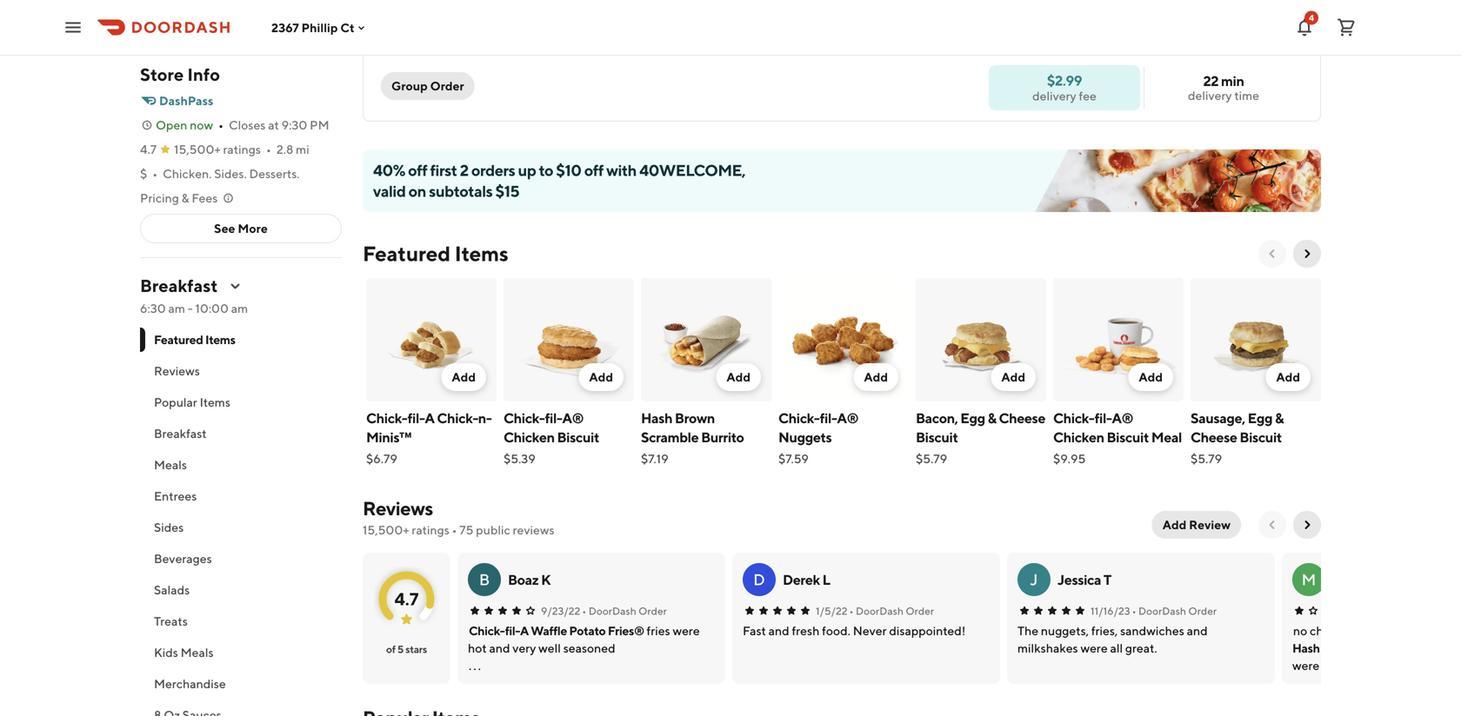 Task type: locate. For each thing, give the bounding box(es) containing it.
egg inside bacon, egg & cheese biscuit $5.79
[[961, 410, 986, 427]]

chick- up store info
[[140, 3, 225, 35]]

chick- inside chick-fil-a® nuggets $7.59
[[779, 410, 820, 427]]

4.7 up of 5 stars
[[395, 589, 419, 610]]

2367
[[271, 20, 299, 35]]

cheese inside bacon, egg & cheese biscuit $5.79
[[999, 410, 1046, 427]]

• doordash order right 1/5/22
[[850, 606, 935, 618]]

fil- inside chick-fil-a waffle potato fries® 'button'
[[505, 624, 520, 639]]

& right 'bacon,'
[[988, 410, 997, 427]]

sides button
[[140, 512, 342, 544]]

1 vertical spatial featured
[[154, 333, 203, 347]]

n-
[[478, 410, 492, 427]]

1 horizontal spatial egg
[[1248, 410, 1273, 427]]

reviews up the popular
[[154, 364, 200, 378]]

$5.79 inside bacon, egg & cheese biscuit $5.79
[[916, 452, 948, 466]]

meals right kids
[[181, 646, 214, 660]]

a® down chick-fil-a® chicken biscuit image at the left of page
[[562, 410, 584, 427]]

0 vertical spatial 15,500+
[[174, 142, 221, 157]]

2 chicken from the left
[[1054, 429, 1105, 446]]

a® inside chick-fil-a® chicken biscuit $5.39
[[562, 410, 584, 427]]

featured down on
[[363, 241, 451, 266]]

2 a® from the left
[[837, 410, 859, 427]]

chick- inside chick-fil-a® chicken biscuit $5.39
[[504, 410, 545, 427]]

kids meals button
[[140, 638, 342, 669]]

a® inside the chick-fil-a® chicken biscuit meal $9.95
[[1112, 410, 1134, 427]]

add review button
[[1153, 512, 1242, 539]]

3 biscuit from the left
[[1107, 429, 1149, 446]]

• doordash order for d
[[850, 606, 935, 618]]

0 horizontal spatial $5.79
[[916, 452, 948, 466]]

• doordash order up fries®
[[582, 606, 667, 618]]

burrito inside hash brown scramble burrito $7.19
[[701, 429, 744, 446]]

of 5 stars
[[386, 644, 427, 656]]

featured
[[363, 241, 451, 266], [154, 333, 203, 347]]

cheese inside sausage, egg & cheese biscuit $5.79
[[1191, 429, 1238, 446]]

scramble for hash brown scramble burrito $7.19
[[641, 429, 699, 446]]

pricing
[[140, 191, 179, 205]]

• up the potato
[[582, 606, 587, 618]]

featured items heading
[[363, 240, 509, 268]]

$5.79 down 'bacon,'
[[916, 452, 948, 466]]

public
[[476, 523, 511, 538]]

chick-
[[140, 3, 225, 35], [366, 410, 408, 427], [437, 410, 478, 427], [504, 410, 545, 427], [779, 410, 820, 427], [1054, 410, 1095, 427], [469, 624, 505, 639]]

1 vertical spatial scramble
[[1360, 642, 1410, 656]]

hash down m
[[1293, 642, 1320, 656]]

2 egg from the left
[[1248, 410, 1273, 427]]

1 horizontal spatial burrito
[[1412, 642, 1450, 656]]

egg right 'bacon,'
[[961, 410, 986, 427]]

featured items down 6:30 am - 10:00 am
[[154, 333, 235, 347]]

a left waffle
[[520, 624, 529, 639]]

burrito inside hash brown scramble burrito button
[[1412, 642, 1450, 656]]

1 $5.79 from the left
[[916, 452, 948, 466]]

3 doordash from the left
[[1139, 606, 1187, 618]]

with
[[607, 161, 637, 180]]

chick- right n-
[[504, 410, 545, 427]]

15,500+ inside reviews 15,500+ ratings • 75 public reviews
[[363, 523, 409, 538]]

add button up n-
[[441, 364, 486, 392]]

items down 'subtotals'
[[455, 241, 509, 266]]

salads
[[154, 583, 190, 598]]

1 • doordash order from the left
[[582, 606, 667, 618]]

& left fees
[[182, 191, 189, 205]]

a for chick-fil-a chick-n- minis™ $6.79
[[425, 410, 435, 427]]

1 vertical spatial brown
[[1323, 642, 1358, 656]]

treats
[[154, 615, 188, 629]]

fil- for chick-fil-a® chicken biscuit meal $9.95
[[1095, 410, 1112, 427]]

see
[[214, 221, 235, 236]]

0 horizontal spatial ratings
[[223, 142, 261, 157]]

1 doordash from the left
[[589, 606, 637, 618]]

0 horizontal spatial egg
[[961, 410, 986, 427]]

items down 10:00
[[205, 333, 235, 347]]

featured items down on
[[363, 241, 509, 266]]

fil- inside chick-fil-a® nuggets $7.59
[[820, 410, 837, 427]]

0 vertical spatial cheese
[[999, 410, 1046, 427]]

egg
[[961, 410, 986, 427], [1248, 410, 1273, 427]]

cheese down sausage, at the right bottom of page
[[1191, 429, 1238, 446]]

0 horizontal spatial cheese
[[999, 410, 1046, 427]]

0 vertical spatial burrito
[[701, 429, 744, 446]]

chick- for chick-fil-a waffle potato fries®
[[469, 624, 505, 639]]

40% off first 2 orders up to $10 off with 40welcome, valid on subtotals $15
[[373, 161, 746, 201]]

reviews for reviews 15,500+ ratings • 75 public reviews
[[363, 498, 433, 520]]

1 vertical spatial meals
[[181, 646, 214, 660]]

1 am from the left
[[168, 301, 185, 316]]

2367 phillip ct
[[271, 20, 355, 35]]

sausage,
[[1191, 410, 1246, 427]]

scramble inside hash brown scramble burrito $7.19
[[641, 429, 699, 446]]

chick- inside the chick-fil-a® chicken biscuit meal $9.95
[[1054, 410, 1095, 427]]

2 biscuit from the left
[[916, 429, 958, 446]]

breakfast down the popular
[[154, 427, 207, 441]]

hash for hash brown scramble burrito
[[1293, 642, 1320, 656]]

chick-fil-a
[[140, 3, 281, 35]]

cheese right 'bacon,'
[[999, 410, 1046, 427]]

0 horizontal spatial 4.7
[[140, 142, 157, 157]]

chick- up nuggets
[[779, 410, 820, 427]]

delivery left time
[[1188, 88, 1232, 103]]

2 add button from the left
[[579, 364, 624, 392]]

brown inside hash brown scramble burrito $7.19
[[675, 410, 715, 427]]

& for bacon,
[[988, 410, 997, 427]]

15,500+ down "now"
[[174, 142, 221, 157]]

a®
[[562, 410, 584, 427], [837, 410, 859, 427], [1112, 410, 1134, 427]]

info
[[187, 64, 220, 85]]

group order
[[392, 79, 464, 93]]

brown inside button
[[1323, 642, 1358, 656]]

chick- for chick-fil-a® chicken biscuit $5.39
[[504, 410, 545, 427]]

&
[[182, 191, 189, 205], [988, 410, 997, 427], [1275, 410, 1284, 427]]

chick- for chick-fil-a
[[140, 3, 225, 35]]

cheese
[[999, 410, 1046, 427], [1191, 429, 1238, 446]]

1 horizontal spatial ratings
[[412, 523, 450, 538]]

chick-fil-a chick-n- minis™ $6.79
[[366, 410, 492, 466]]

2 • doordash order from the left
[[850, 606, 935, 618]]

1 vertical spatial 4.7
[[395, 589, 419, 610]]

biscuit for chick-fil-a® chicken biscuit
[[557, 429, 599, 446]]

featured down -
[[154, 333, 203, 347]]

delivery left fee
[[1033, 89, 1077, 103]]

15,500+ ratings •
[[174, 142, 271, 157]]

sausage, egg & cheese biscuit image
[[1191, 278, 1322, 402]]

egg right sausage, at the right bottom of page
[[1248, 410, 1273, 427]]

cheese for bacon, egg & cheese biscuit
[[999, 410, 1046, 427]]

doordash for d
[[856, 606, 904, 618]]

doordash right 11/16/23
[[1139, 606, 1187, 618]]

6 add button from the left
[[1129, 364, 1174, 392]]

off up on
[[408, 161, 427, 180]]

order for b
[[639, 606, 667, 618]]

a for chick-fil-a
[[261, 3, 281, 35]]

0 items, open order cart image
[[1336, 17, 1357, 38]]

a left n-
[[425, 410, 435, 427]]

burrito for hash brown scramble burrito
[[1412, 642, 1450, 656]]

review
[[1190, 518, 1231, 532]]

2 horizontal spatial a®
[[1112, 410, 1134, 427]]

merchandise
[[154, 677, 226, 692]]

0 horizontal spatial 15,500+
[[174, 142, 221, 157]]

15,500+ down 'reviews' link
[[363, 523, 409, 538]]

$5.79 down sausage, at the right bottom of page
[[1191, 452, 1223, 466]]

hash brown scramble burrito image
[[641, 278, 772, 402]]

0 vertical spatial ratings
[[223, 142, 261, 157]]

1 horizontal spatial • doordash order
[[850, 606, 935, 618]]

popular items button
[[140, 387, 342, 418]]

derek l
[[783, 572, 831, 589]]

doordash right 1/5/22
[[856, 606, 904, 618]]

1 horizontal spatial a®
[[837, 410, 859, 427]]

1 horizontal spatial cheese
[[1191, 429, 1238, 446]]

40welcome,
[[640, 161, 746, 180]]

2.8
[[277, 142, 294, 157]]

1 horizontal spatial hash
[[1293, 642, 1320, 656]]

• inside reviews 15,500+ ratings • 75 public reviews
[[452, 523, 457, 538]]

d
[[754, 571, 766, 589]]

3 • doordash order from the left
[[1132, 606, 1217, 618]]

• doordash order for b
[[582, 606, 667, 618]]

a® inside chick-fil-a® nuggets $7.59
[[837, 410, 859, 427]]

• doordash order
[[582, 606, 667, 618], [850, 606, 935, 618], [1132, 606, 1217, 618]]

a® down chick-fil-a® nuggets image
[[837, 410, 859, 427]]

store
[[140, 64, 184, 85]]

meals
[[154, 458, 187, 472], [181, 646, 214, 660]]

2 horizontal spatial • doordash order
[[1132, 606, 1217, 618]]

1 chicken from the left
[[504, 429, 555, 446]]

1 vertical spatial featured items
[[154, 333, 235, 347]]

2 $5.79 from the left
[[1191, 452, 1223, 466]]

0 horizontal spatial a®
[[562, 410, 584, 427]]

1 vertical spatial hash
[[1293, 642, 1320, 656]]

3 add button from the left
[[716, 364, 761, 392]]

fil- inside chick-fil-a chick-n- minis™ $6.79
[[408, 410, 425, 427]]

t
[[1104, 572, 1112, 589]]

a inside chick-fil-a waffle potato fries® 'button'
[[520, 624, 529, 639]]

chicken up "$9.95" at the bottom right of page
[[1054, 429, 1105, 446]]

potato
[[569, 624, 606, 639]]

1 vertical spatial ratings
[[412, 523, 450, 538]]

doordash for j
[[1139, 606, 1187, 618]]

• left 2.8
[[266, 142, 271, 157]]

chick- down b
[[469, 624, 505, 639]]

time
[[1235, 88, 1260, 103]]

1 a® from the left
[[562, 410, 584, 427]]

a inside chick-fil-a chick-n- minis™ $6.79
[[425, 410, 435, 427]]

reviews
[[154, 364, 200, 378], [363, 498, 433, 520]]

chick- for chick-fil-a® chicken biscuit meal $9.95
[[1054, 410, 1095, 427]]

0 horizontal spatial scramble
[[641, 429, 699, 446]]

1 horizontal spatial brown
[[1323, 642, 1358, 656]]

fee
[[1079, 89, 1097, 103]]

1 vertical spatial breakfast
[[154, 427, 207, 441]]

a® for chick-fil-a® chicken biscuit
[[562, 410, 584, 427]]

1 vertical spatial reviews
[[363, 498, 433, 520]]

add button up sausage, egg & cheese biscuit $5.79
[[1266, 364, 1311, 392]]

4 add button from the left
[[854, 364, 899, 392]]

0 vertical spatial reviews
[[154, 364, 200, 378]]

2
[[460, 161, 469, 180]]

& inside sausage, egg & cheese biscuit $5.79
[[1275, 410, 1284, 427]]

1 horizontal spatial am
[[231, 301, 248, 316]]

0 vertical spatial items
[[455, 241, 509, 266]]

to
[[539, 161, 553, 180]]

fil- for chick-fil-a
[[225, 3, 261, 35]]

meals up the entrees
[[154, 458, 187, 472]]

chick- up "$9.95" at the bottom right of page
[[1054, 410, 1095, 427]]

egg for sausage,
[[1248, 410, 1273, 427]]

2 horizontal spatial a
[[520, 624, 529, 639]]

0 horizontal spatial hash
[[641, 410, 673, 427]]

9/23/22
[[541, 606, 581, 618]]

add button for hash brown scramble burrito
[[716, 364, 761, 392]]

add for chick-fil-a® nuggets
[[864, 370, 888, 385]]

0 horizontal spatial burrito
[[701, 429, 744, 446]]

0 vertical spatial brown
[[675, 410, 715, 427]]

a® down chick-fil-a® chicken biscuit meal image
[[1112, 410, 1134, 427]]

scramble inside button
[[1360, 642, 1410, 656]]

2 horizontal spatial &
[[1275, 410, 1284, 427]]

fil- down chick-fil-a® chicken biscuit meal image
[[1095, 410, 1112, 427]]

1 horizontal spatial chicken
[[1054, 429, 1105, 446]]

fil- left 2367
[[225, 3, 261, 35]]

doordash
[[589, 606, 637, 618], [856, 606, 904, 618], [1139, 606, 1187, 618]]

0 horizontal spatial • doordash order
[[582, 606, 667, 618]]

breakfast up -
[[140, 276, 218, 296]]

1 horizontal spatial reviews
[[363, 498, 433, 520]]

0 horizontal spatial featured
[[154, 333, 203, 347]]

1 horizontal spatial featured
[[363, 241, 451, 266]]

entrees button
[[140, 481, 342, 512]]

chicken up $5.39
[[504, 429, 555, 446]]

items inside heading
[[455, 241, 509, 266]]

0 horizontal spatial a
[[261, 3, 281, 35]]

1 horizontal spatial scramble
[[1360, 642, 1410, 656]]

add button up hash brown scramble burrito $7.19
[[716, 364, 761, 392]]

1 horizontal spatial $5.79
[[1191, 452, 1223, 466]]

1 horizontal spatial delivery
[[1188, 88, 1232, 103]]

1 vertical spatial cheese
[[1191, 429, 1238, 446]]

1 horizontal spatial off
[[584, 161, 604, 180]]

chicken inside chick-fil-a® chicken biscuit $5.39
[[504, 429, 555, 446]]

add for chick-fil-a® chicken biscuit
[[589, 370, 613, 385]]

1 horizontal spatial &
[[988, 410, 997, 427]]

reviews button
[[140, 356, 342, 387]]

2 vertical spatial items
[[200, 395, 230, 410]]

chick-fil-a chick-n-minis™ image
[[366, 278, 497, 402]]

items right the popular
[[200, 395, 230, 410]]

0 horizontal spatial delivery
[[1033, 89, 1077, 103]]

add button up chick-fil-a® nuggets $7.59
[[854, 364, 899, 392]]

fil- left waffle
[[505, 624, 520, 639]]

hash inside button
[[1293, 642, 1320, 656]]

ratings left 75
[[412, 523, 450, 538]]

& right sausage, at the right bottom of page
[[1275, 410, 1284, 427]]

fil- right n-
[[545, 410, 562, 427]]

chick- up minis™
[[366, 410, 408, 427]]

1 egg from the left
[[961, 410, 986, 427]]

1 vertical spatial 15,500+
[[363, 523, 409, 538]]

add button up bacon, egg & cheese biscuit $5.79
[[991, 364, 1036, 392]]

5 add button from the left
[[991, 364, 1036, 392]]

biscuit for chick-fil-a® chicken biscuit meal
[[1107, 429, 1149, 446]]

biscuit inside chick-fil-a® chicken biscuit $5.39
[[557, 429, 599, 446]]

0 vertical spatial a
[[261, 3, 281, 35]]

nuggets
[[779, 429, 832, 446]]

0 vertical spatial featured items
[[363, 241, 509, 266]]

2 off from the left
[[584, 161, 604, 180]]

reviews down '$6.79' at the left of page
[[363, 498, 433, 520]]

chick-fil-a® nuggets $7.59
[[779, 410, 859, 466]]

fil- for chick-fil-a chick-n- minis™ $6.79
[[408, 410, 425, 427]]

4 biscuit from the left
[[1240, 429, 1282, 446]]

sides
[[154, 521, 184, 535]]

2 horizontal spatial doordash
[[1139, 606, 1187, 618]]

hash inside hash brown scramble burrito $7.19
[[641, 410, 673, 427]]

hash for hash brown scramble burrito $7.19
[[641, 410, 673, 427]]

phillip
[[302, 20, 338, 35]]

chick-fil-a waffle potato fries® button
[[469, 623, 645, 640]]

6:30
[[140, 301, 166, 316]]

valid
[[373, 182, 406, 201]]

15,500+
[[174, 142, 221, 157], [363, 523, 409, 538]]

0 horizontal spatial reviews
[[154, 364, 200, 378]]

ratings down closes
[[223, 142, 261, 157]]

reviews inside reviews 15,500+ ratings • 75 public reviews
[[363, 498, 433, 520]]

fil- up nuggets
[[820, 410, 837, 427]]

1 horizontal spatial doordash
[[856, 606, 904, 618]]

0 horizontal spatial doordash
[[589, 606, 637, 618]]

0 vertical spatial meals
[[154, 458, 187, 472]]

4.7 up $
[[140, 142, 157, 157]]

derek
[[783, 572, 820, 589]]

0 vertical spatial featured
[[363, 241, 451, 266]]

cheese for sausage, egg & cheese biscuit
[[1191, 429, 1238, 446]]

• doordash order for j
[[1132, 606, 1217, 618]]

bacon, egg & cheese biscuit image
[[916, 278, 1047, 402]]

$15
[[495, 182, 520, 201]]

0 horizontal spatial brown
[[675, 410, 715, 427]]

am left -
[[168, 301, 185, 316]]

popular items
[[154, 395, 230, 410]]

chicken for chick-fil-a® chicken biscuit
[[504, 429, 555, 446]]

1 vertical spatial burrito
[[1412, 642, 1450, 656]]

7 add button from the left
[[1266, 364, 1311, 392]]

fil- up minis™
[[408, 410, 425, 427]]

0 horizontal spatial &
[[182, 191, 189, 205]]

fil- inside chick-fil-a® chicken biscuit $5.39
[[545, 410, 562, 427]]

biscuit inside sausage, egg & cheese biscuit $5.79
[[1240, 429, 1282, 446]]

1 biscuit from the left
[[557, 429, 599, 446]]

notification bell image
[[1295, 17, 1316, 38]]

a left phillip
[[261, 3, 281, 35]]

at
[[268, 118, 279, 132]]

2 vertical spatial a
[[520, 624, 529, 639]]

biscuit inside bacon, egg & cheese biscuit $5.79
[[916, 429, 958, 446]]

0 vertical spatial hash
[[641, 410, 673, 427]]

add review
[[1163, 518, 1231, 532]]

& inside button
[[182, 191, 189, 205]]

add for hash brown scramble burrito
[[727, 370, 751, 385]]

am down 'menus' icon
[[231, 301, 248, 316]]

1 vertical spatial a
[[425, 410, 435, 427]]

$6.79
[[366, 452, 398, 466]]

3 a® from the left
[[1112, 410, 1134, 427]]

popular
[[154, 395, 197, 410]]

fil- inside the chick-fil-a® chicken biscuit meal $9.95
[[1095, 410, 1112, 427]]

off right $10
[[584, 161, 604, 180]]

1 horizontal spatial 15,500+
[[363, 523, 409, 538]]

• left 75
[[452, 523, 457, 538]]

scramble
[[641, 429, 699, 446], [1360, 642, 1410, 656]]

1 off from the left
[[408, 161, 427, 180]]

0 horizontal spatial am
[[168, 301, 185, 316]]

• doordash order right 11/16/23
[[1132, 606, 1217, 618]]

0 horizontal spatial chicken
[[504, 429, 555, 446]]

biscuit inside the chick-fil-a® chicken biscuit meal $9.95
[[1107, 429, 1149, 446]]

add button for chick-fil-a chick-n- minis™
[[441, 364, 486, 392]]

0 horizontal spatial off
[[408, 161, 427, 180]]

add button up chick-fil-a® chicken biscuit $5.39
[[579, 364, 624, 392]]

0 vertical spatial scramble
[[641, 429, 699, 446]]

a® for chick-fil-a® chicken biscuit meal
[[1112, 410, 1134, 427]]

am
[[168, 301, 185, 316], [231, 301, 248, 316]]

minis™
[[366, 429, 411, 446]]

$5.79 inside sausage, egg & cheese biscuit $5.79
[[1191, 452, 1223, 466]]

reviews inside button
[[154, 364, 200, 378]]

chick- inside 'button'
[[469, 624, 505, 639]]

chicken inside the chick-fil-a® chicken biscuit meal $9.95
[[1054, 429, 1105, 446]]

2 doordash from the left
[[856, 606, 904, 618]]

1 add button from the left
[[441, 364, 486, 392]]

featured inside heading
[[363, 241, 451, 266]]

store info
[[140, 64, 220, 85]]

add button for bacon, egg & cheese biscuit
[[991, 364, 1036, 392]]

egg inside sausage, egg & cheese biscuit $5.79
[[1248, 410, 1273, 427]]

ratings inside reviews 15,500+ ratings • 75 public reviews
[[412, 523, 450, 538]]

1 horizontal spatial a
[[425, 410, 435, 427]]

doordash up fries®
[[589, 606, 637, 618]]

add button up meal
[[1129, 364, 1174, 392]]

reviews link
[[363, 498, 433, 520]]

& inside bacon, egg & cheese biscuit $5.79
[[988, 410, 997, 427]]

hash up '$7.19'
[[641, 410, 673, 427]]

2367 phillip ct button
[[271, 20, 369, 35]]

reviews for reviews
[[154, 364, 200, 378]]

next image
[[1301, 519, 1315, 532]]



Task type: vqa. For each thing, say whether or not it's contained in the screenshot.
Ct
yes



Task type: describe. For each thing, give the bounding box(es) containing it.
meals inside button
[[181, 646, 214, 660]]

jessica t
[[1058, 572, 1112, 589]]

see more
[[214, 221, 268, 236]]

waffle
[[531, 624, 567, 639]]

sausage, egg & cheese biscuit $5.79
[[1191, 410, 1284, 466]]

add button for chick-fil-a® chicken biscuit meal
[[1129, 364, 1174, 392]]

$2.99
[[1047, 72, 1082, 89]]

beverages
[[154, 552, 212, 566]]

order inside button
[[430, 79, 464, 93]]

$5.79 for bacon, egg & cheese biscuit
[[916, 452, 948, 466]]

fees
[[192, 191, 218, 205]]

closes
[[229, 118, 266, 132]]

• right $
[[152, 167, 158, 181]]

$2.99 delivery fee
[[1033, 72, 1097, 103]]

now
[[190, 118, 213, 132]]

add inside button
[[1163, 518, 1187, 532]]

previous image
[[1266, 519, 1280, 532]]

orders
[[471, 161, 515, 180]]

add for chick-fil-a chick-n- minis™
[[452, 370, 476, 385]]

fil- for chick-fil-a waffle potato fries®
[[505, 624, 520, 639]]

$7.59
[[779, 452, 809, 466]]

chick-fil-a® chicken biscuit meal $9.95
[[1054, 410, 1182, 466]]

meals inside button
[[154, 458, 187, 472]]

a for chick-fil-a waffle potato fries®
[[520, 624, 529, 639]]

order for j
[[1189, 606, 1217, 618]]

chick-fil-a® nuggets image
[[779, 278, 909, 402]]

b
[[479, 571, 490, 589]]

scramble for hash brown scramble burrito
[[1360, 642, 1410, 656]]

boaz
[[508, 572, 539, 589]]

11/16/23
[[1091, 606, 1131, 618]]

-
[[188, 301, 193, 316]]

add for chick-fil-a® chicken biscuit meal
[[1139, 370, 1163, 385]]

add for bacon, egg & cheese biscuit
[[1002, 370, 1026, 385]]

• closes at 9:30 pm
[[218, 118, 329, 132]]

$5.79 for sausage, egg & cheese biscuit
[[1191, 452, 1223, 466]]

• right "now"
[[218, 118, 224, 132]]

l
[[823, 572, 831, 589]]

chick-fil-a® chicken biscuit meal image
[[1054, 278, 1184, 402]]

treats button
[[140, 606, 342, 638]]

up
[[518, 161, 536, 180]]

jessica
[[1058, 572, 1102, 589]]

6:30 am - 10:00 am
[[140, 301, 248, 316]]

brown for hash brown scramble burrito
[[1323, 642, 1358, 656]]

2 am from the left
[[231, 301, 248, 316]]

add button for sausage, egg & cheese biscuit
[[1266, 364, 1311, 392]]

hash brown scramble burrito $7.19
[[641, 410, 744, 466]]

min
[[1222, 73, 1245, 89]]

$9.95
[[1054, 452, 1086, 466]]

chick-fil-a® chicken biscuit $5.39
[[504, 410, 599, 466]]

22 min delivery time
[[1188, 73, 1260, 103]]

fil- for chick-fil-a® nuggets $7.59
[[820, 410, 837, 427]]

$
[[140, 167, 147, 181]]

$5.39
[[504, 452, 536, 466]]

salads button
[[140, 575, 342, 606]]

1 vertical spatial items
[[205, 333, 235, 347]]

m
[[1302, 571, 1317, 589]]

1 horizontal spatial featured items
[[363, 241, 509, 266]]

dashpass
[[159, 94, 213, 108]]

chicken.
[[163, 167, 212, 181]]

menus image
[[228, 279, 242, 293]]

on
[[409, 182, 426, 201]]

egg for bacon,
[[961, 410, 986, 427]]

chick- down chick-fil-a chick-n-minis™ image
[[437, 410, 478, 427]]

$10
[[556, 161, 582, 180]]

chick- for chick-fil-a® nuggets $7.59
[[779, 410, 820, 427]]

& for sausage,
[[1275, 410, 1284, 427]]

k
[[541, 572, 551, 589]]

next button of carousel image
[[1301, 247, 1315, 261]]

stars
[[406, 644, 427, 656]]

40%
[[373, 161, 405, 180]]

chicken for chick-fil-a® chicken biscuit meal
[[1054, 429, 1105, 446]]

group order button
[[381, 72, 475, 100]]

chick-fil-a® chicken biscuit image
[[504, 278, 634, 402]]

Item Search search field
[[1071, 10, 1308, 29]]

delivery inside $2.99 delivery fee
[[1033, 89, 1077, 103]]

merchandise button
[[140, 669, 342, 700]]

bacon, egg & cheese biscuit $5.79
[[916, 410, 1046, 466]]

open menu image
[[63, 17, 84, 38]]

0 vertical spatial breakfast
[[140, 276, 218, 296]]

boaz k
[[508, 572, 551, 589]]

previous button of carousel image
[[1266, 247, 1280, 261]]

1/5/22
[[816, 606, 848, 618]]

1 horizontal spatial 4.7
[[395, 589, 419, 610]]

see more button
[[141, 215, 341, 243]]

brown for hash brown scramble burrito $7.19
[[675, 410, 715, 427]]

delivery inside 22 min delivery time
[[1188, 88, 1232, 103]]

biscuit for sausage, egg & cheese biscuit
[[1240, 429, 1282, 446]]

0 vertical spatial 4.7
[[140, 142, 157, 157]]

add button for chick-fil-a® nuggets
[[854, 364, 899, 392]]

items inside button
[[200, 395, 230, 410]]

beverages button
[[140, 544, 342, 575]]

pm
[[310, 118, 329, 132]]

5
[[397, 644, 404, 656]]

desserts.
[[249, 167, 300, 181]]

$ • chicken. sides. desserts.
[[140, 167, 300, 181]]

open
[[156, 118, 187, 132]]

hash brown scramble burrito
[[1293, 642, 1450, 656]]

doordash for b
[[589, 606, 637, 618]]

fil- for chick-fil-a® chicken biscuit $5.39
[[545, 410, 562, 427]]

add for sausage, egg & cheese biscuit
[[1277, 370, 1301, 385]]

chick-fil-a waffle potato fries®
[[469, 624, 645, 639]]

of
[[386, 644, 396, 656]]

10:00
[[195, 301, 229, 316]]

open now
[[156, 118, 213, 132]]

pricing & fees
[[140, 191, 218, 205]]

add button for chick-fil-a® chicken biscuit
[[579, 364, 624, 392]]

burrito for hash brown scramble burrito $7.19
[[701, 429, 744, 446]]

group
[[392, 79, 428, 93]]

0 horizontal spatial featured items
[[154, 333, 235, 347]]

a® for chick-fil-a® nuggets
[[837, 410, 859, 427]]

chick- for chick-fil-a chick-n- minis™ $6.79
[[366, 410, 408, 427]]

75
[[460, 523, 474, 538]]

4
[[1309, 13, 1315, 23]]

j
[[1031, 571, 1038, 589]]

bacon,
[[916, 410, 958, 427]]

breakfast inside button
[[154, 427, 207, 441]]

• right 1/5/22
[[850, 606, 854, 618]]

order for d
[[906, 606, 935, 618]]

2.8 mi
[[277, 142, 309, 157]]

9:30
[[282, 118, 307, 132]]

• right 11/16/23
[[1132, 606, 1137, 618]]

fries®
[[608, 624, 645, 639]]

kids meals
[[154, 646, 214, 660]]

meal
[[1152, 429, 1182, 446]]

more
[[238, 221, 268, 236]]

biscuit for bacon, egg & cheese biscuit
[[916, 429, 958, 446]]

kids
[[154, 646, 178, 660]]

ct
[[341, 20, 355, 35]]

meals button
[[140, 450, 342, 481]]

reviews 15,500+ ratings • 75 public reviews
[[363, 498, 555, 538]]



